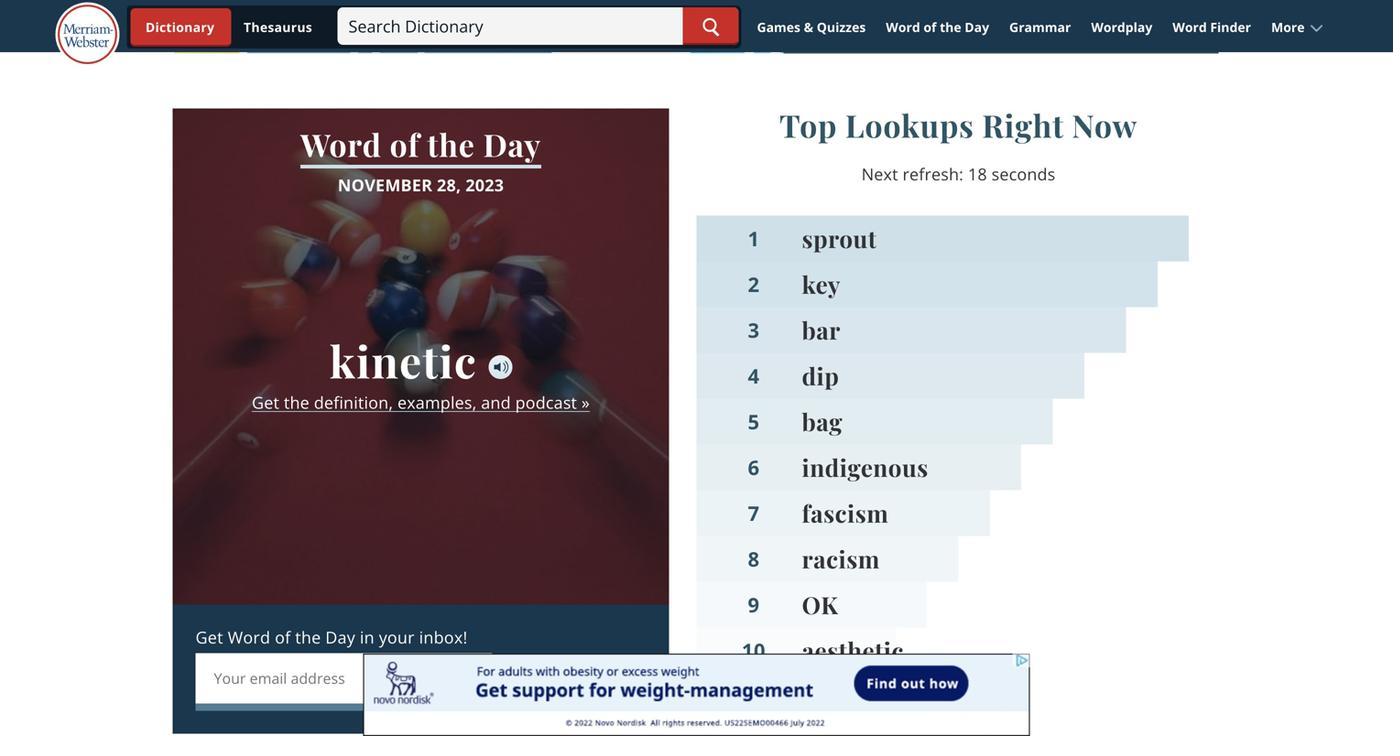 Task type: locate. For each thing, give the bounding box(es) containing it.
1 vertical spatial get
[[196, 627, 223, 649]]

next
[[862, 163, 899, 185]]

quizzes
[[817, 18, 866, 36]]

right
[[983, 104, 1064, 146]]

0 vertical spatial of
[[924, 18, 937, 36]]

2 horizontal spatial of
[[924, 18, 937, 36]]

day
[[965, 18, 990, 36], [483, 123, 541, 165], [326, 627, 355, 649]]

racism
[[802, 543, 880, 575]]

top
[[780, 104, 838, 146]]

listen to the pronunciation of kinetic link
[[489, 331, 512, 390]]

the left definition, at left bottom
[[284, 392, 310, 414]]

8
[[748, 546, 760, 573]]

day for word of the day november 28, 2023
[[483, 123, 541, 165]]

day left grammar link
[[965, 18, 990, 36]]

dip
[[802, 360, 840, 392]]

word of the day link
[[878, 11, 998, 43], [301, 123, 541, 168]]

0 vertical spatial word of the day link
[[878, 11, 998, 43]]

november
[[338, 174, 433, 196]]

the
[[940, 18, 962, 36], [427, 123, 475, 165], [284, 392, 310, 414], [295, 627, 321, 649]]

more
[[1272, 18, 1305, 36]]

get
[[252, 392, 280, 414], [196, 627, 223, 649]]

0 vertical spatial day
[[965, 18, 990, 36]]

28,
[[437, 174, 461, 196]]

1 horizontal spatial day
[[483, 123, 541, 165]]

fascism
[[802, 497, 889, 529]]

None submit
[[518, 664, 646, 701]]

word inside word of the day november 28, 2023
[[301, 123, 382, 165]]

day inside word of the day november 28, 2023
[[483, 123, 541, 165]]

1 vertical spatial of
[[390, 123, 420, 165]]

1 horizontal spatial of
[[390, 123, 420, 165]]

games and quizzes from merriam-webster including quordle blossom name that thing image
[[175, 0, 784, 53]]

get word of the day in your inbox!
[[196, 627, 468, 649]]

0 horizontal spatial word of the day link
[[301, 123, 541, 168]]

word finder
[[1173, 18, 1252, 36]]

the up word of the day email subscribe text box
[[295, 627, 321, 649]]

refresh:
[[903, 163, 964, 185]]

1 vertical spatial word of the day link
[[301, 123, 541, 168]]

games & quizzes
[[757, 18, 866, 36]]

word for word of the day
[[886, 18, 921, 36]]

games & quizzes link
[[749, 11, 874, 43]]

kinetic
[[330, 331, 477, 390]]

1 vertical spatial day
[[483, 123, 541, 165]]

of for word of the day
[[924, 18, 937, 36]]

the left grammar link
[[940, 18, 962, 36]]

of right 'quizzes' at right top
[[924, 18, 937, 36]]

the inside word of the day november 28, 2023
[[427, 123, 475, 165]]

of up word of the day email subscribe text box
[[275, 627, 291, 649]]

0 vertical spatial get
[[252, 392, 280, 414]]

day up 2023
[[483, 123, 541, 165]]

inbox!
[[419, 627, 468, 649]]

now
[[1072, 104, 1138, 146]]

2023
[[466, 174, 504, 196]]

listen to the pronunciation of 
                kinetic image
[[489, 355, 512, 379]]

18
[[968, 163, 988, 185]]

word
[[886, 18, 921, 36], [1173, 18, 1207, 36], [301, 123, 382, 165], [228, 627, 271, 649]]

day left in
[[326, 627, 355, 649]]

2 horizontal spatial day
[[965, 18, 990, 36]]

of inside word of the day november 28, 2023
[[390, 123, 420, 165]]

the up "28,"
[[427, 123, 475, 165]]

of up november
[[390, 123, 420, 165]]

your
[[379, 627, 415, 649]]

6
[[748, 454, 760, 481]]

and
[[481, 392, 511, 414]]

1 horizontal spatial get
[[252, 392, 280, 414]]

2
[[748, 271, 760, 298]]

of
[[924, 18, 937, 36], [390, 123, 420, 165], [275, 627, 291, 649]]

bar
[[802, 314, 841, 346]]

0 horizontal spatial get
[[196, 627, 223, 649]]

word for word of the day november 28, 2023
[[301, 123, 382, 165]]

2 vertical spatial of
[[275, 627, 291, 649]]

more button
[[1264, 11, 1333, 43]]

sprout
[[802, 223, 877, 254]]

7
[[748, 500, 760, 527]]

finder
[[1211, 18, 1252, 36]]

podcast
[[515, 392, 577, 414]]

ok
[[802, 589, 839, 621]]

3
[[748, 316, 760, 344]]

word of the day november 28, 2023
[[301, 123, 541, 196]]

key
[[802, 268, 841, 300]]

0 horizontal spatial day
[[326, 627, 355, 649]]

of for word of the day november 28, 2023
[[390, 123, 420, 165]]

day for word of the day
[[965, 18, 990, 36]]



Task type: vqa. For each thing, say whether or not it's contained in the screenshot.
1 the Useless
no



Task type: describe. For each thing, give the bounding box(es) containing it.
10
[[742, 637, 766, 665]]

0 horizontal spatial of
[[275, 627, 291, 649]]

games
[[757, 18, 801, 36]]

merriam webster - established 1828 image
[[55, 2, 120, 68]]

get the definition, examples, and podcast »
[[252, 392, 590, 414]]

aesthetic
[[802, 635, 904, 667]]

get for get word of the day in your inbox!
[[196, 627, 223, 649]]

indigenous
[[802, 452, 929, 483]]

2 vertical spatial day
[[326, 627, 355, 649]]

seconds
[[992, 163, 1056, 185]]

grammar link
[[1002, 11, 1080, 43]]

toggle search dictionary/thesaurus image
[[131, 8, 231, 47]]

5
[[748, 408, 760, 436]]

get for get the definition, examples, and podcast »
[[252, 392, 280, 414]]

word for word finder
[[1173, 18, 1207, 36]]

merriam-webster logo link
[[55, 2, 120, 68]]

»
[[582, 392, 590, 414]]

grammar
[[1010, 18, 1071, 36]]

lookups
[[846, 104, 975, 146]]

word of the day
[[886, 18, 990, 36]]

definition,
[[314, 392, 393, 414]]

advertisement region
[[363, 654, 1030, 737]]

&
[[804, 18, 814, 36]]

word finder link
[[1165, 11, 1260, 43]]

next refresh: 18                 seconds
[[862, 163, 1056, 185]]

Search search field
[[338, 7, 739, 45]]

kinetic link
[[330, 331, 477, 390]]

bag
[[802, 406, 843, 437]]

4
[[748, 362, 760, 390]]

examples,
[[398, 392, 477, 414]]

in
[[360, 627, 375, 649]]

wordplay
[[1092, 18, 1153, 36]]

1 horizontal spatial word of the day link
[[878, 11, 998, 43]]

search word image
[[702, 18, 720, 37]]

word of the day email subscribe text field
[[196, 654, 492, 711]]

wordplay link
[[1083, 11, 1161, 43]]

9
[[748, 591, 760, 619]]

top lookups right now
[[780, 104, 1138, 146]]

1
[[748, 225, 760, 252]]



